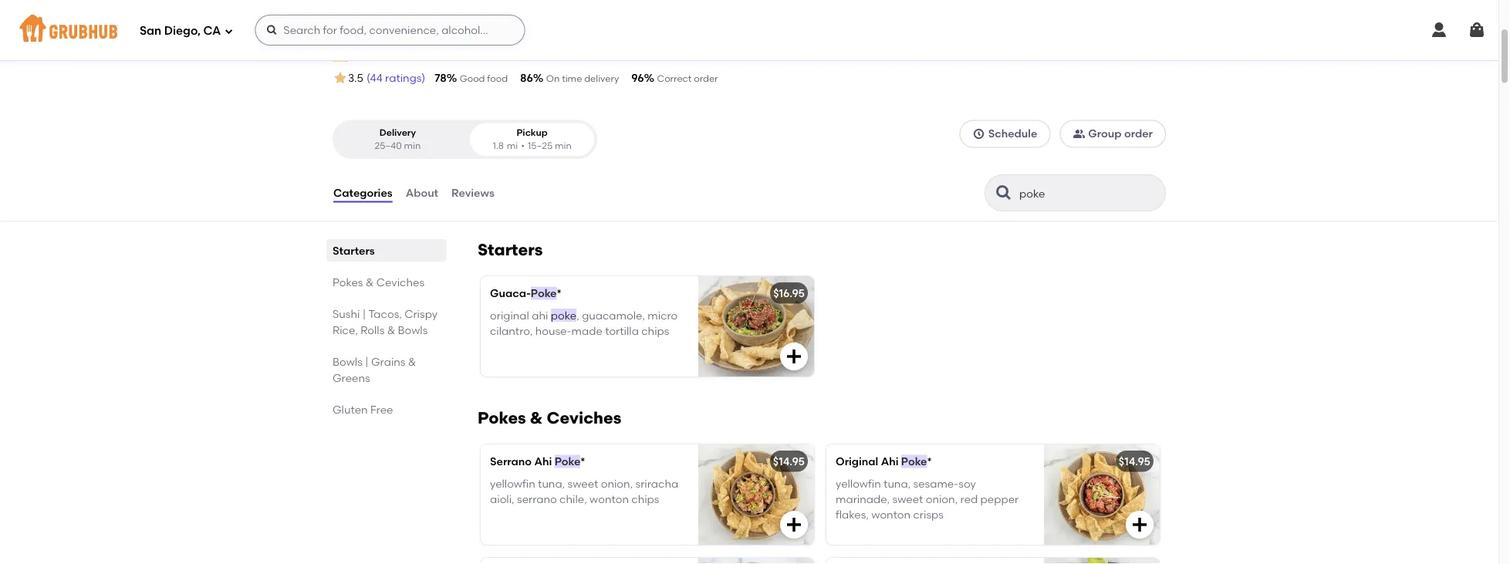 Task type: vqa. For each thing, say whether or not it's contained in the screenshot.
tuna,
yes



Task type: describe. For each thing, give the bounding box(es) containing it.
made
[[572, 324, 603, 337]]

original ahi poke
[[490, 309, 577, 322]]

(44
[[367, 71, 383, 85]]

group order button
[[1060, 120, 1166, 148]]

free
[[370, 403, 393, 416]]

guaca poke* image
[[699, 276, 814, 377]]

* for serrano ahi
[[581, 455, 586, 468]]

original
[[836, 455, 879, 468]]

correct
[[657, 73, 692, 84]]

| for grains
[[365, 355, 369, 368]]

yellowfin tuna, sweet onion, sriracha aioli, serrano chile, wonton chips
[[490, 477, 679, 506]]

4575 la jolla drive ste 1160 button
[[351, 47, 493, 64]]

schedule button
[[960, 120, 1051, 148]]

soy
[[959, 477, 976, 490]]

0 vertical spatial jolla
[[532, 11, 586, 37]]

serrano
[[517, 493, 557, 506]]

poke up ahi
[[531, 287, 557, 300]]

guacamole,
[[582, 309, 645, 322]]

yellowfin for yellowfin tuna, sweet onion, sriracha aioli, serrano chile, wonton chips
[[490, 477, 536, 490]]

sushi | tacos, crispy rice, rolls & bowls
[[333, 307, 438, 337]]

guaca-
[[490, 287, 531, 300]]

people icon image
[[1073, 128, 1086, 140]]

pickup 1.8 mi • 15–25 min
[[493, 127, 572, 151]]

pacific
[[333, 11, 409, 37]]

yellowfin tuna, sesame-soy marinade, sweet onion, red pepper flakes, wonton crisps
[[836, 477, 1019, 521]]

poke for original ahi
[[901, 455, 927, 468]]

yellowfin for yellowfin tuna, sesame-soy marinade, sweet onion, red pepper flakes, wonton crisps
[[836, 477, 881, 490]]

sweet inside the yellowfin tuna, sesame-soy marinade, sweet onion, red pepper flakes, wonton crisps
[[893, 493, 923, 506]]

reviews button
[[451, 165, 495, 221]]

greens
[[333, 371, 370, 384]]

subscription pass image
[[333, 49, 348, 62]]

ratings)
[[385, 71, 425, 85]]

1160
[[472, 49, 492, 62]]

(858)
[[503, 49, 530, 62]]

(858) 925-5494 button
[[503, 48, 581, 63]]

tortilla
[[605, 324, 639, 337]]

drive
[[423, 49, 449, 62]]

marinade,
[[836, 493, 890, 506]]

rice,
[[333, 324, 358, 337]]

sesame-
[[914, 477, 959, 490]]

sushi
[[333, 307, 360, 320]]

schedule
[[989, 127, 1038, 140]]

wonton inside yellowfin tuna, sweet onion, sriracha aioli, serrano chile, wonton chips
[[590, 493, 629, 506]]

poke
[[551, 309, 577, 322]]

about button
[[405, 165, 439, 221]]

0 vertical spatial •
[[496, 49, 500, 62]]

min inside pickup 1.8 mi • 15–25 min
[[555, 140, 572, 151]]

order for correct order
[[694, 73, 718, 84]]

• inside pickup 1.8 mi • 15–25 min
[[521, 140, 525, 151]]

ca
[[203, 24, 221, 38]]

4575 la jolla drive ste 1160
[[352, 49, 492, 62]]

grains
[[371, 355, 406, 368]]

diego,
[[164, 24, 201, 38]]

& inside bowls | grains & greens
[[408, 355, 416, 368]]

* for original ahi
[[927, 455, 932, 468]]

Search Pacific Catch - La Jolla search field
[[1018, 186, 1136, 201]]

ahi for original
[[881, 455, 899, 468]]

, guacamole, micro cilantro, house-made tortilla chips
[[490, 309, 678, 337]]

ste
[[452, 49, 469, 62]]

flakes,
[[836, 508, 869, 521]]

san
[[140, 24, 161, 38]]

tacos,
[[369, 307, 402, 320]]

trio | mix & match image
[[1044, 558, 1160, 564]]

micro
[[648, 309, 678, 322]]

ahi
[[532, 309, 548, 322]]

sriracha
[[636, 477, 679, 490]]

correct order
[[657, 73, 718, 84]]

1 vertical spatial pokes
[[478, 408, 526, 428]]

delivery
[[380, 127, 416, 138]]

serrano ahi poke* image
[[699, 445, 814, 545]]

serrano
[[490, 455, 532, 468]]

sweet inside yellowfin tuna, sweet onion, sriracha aioli, serrano chile, wonton chips
[[568, 477, 599, 490]]

86
[[520, 71, 533, 85]]

tuna, for serrano ahi
[[538, 477, 565, 490]]

good food
[[460, 73, 508, 84]]

guaca- poke *
[[490, 287, 562, 300]]

pacific catch - la jolla
[[333, 11, 586, 37]]

original
[[490, 309, 529, 322]]

1 horizontal spatial starters
[[478, 240, 543, 260]]

pokes & ceviches tab
[[333, 274, 441, 290]]

1 horizontal spatial pokes & ceviches
[[478, 408, 622, 428]]

bowls | grains & greens
[[333, 355, 416, 384]]

search icon image
[[995, 184, 1014, 202]]

gluten free
[[333, 403, 393, 416]]

78
[[435, 71, 447, 85]]

• (858) 925-5494
[[496, 49, 581, 62]]

1 vertical spatial ceviches
[[547, 408, 622, 428]]

main navigation navigation
[[0, 0, 1499, 60]]

1 horizontal spatial svg image
[[785, 347, 804, 366]]

Search for food, convenience, alcohol... search field
[[255, 15, 525, 46]]

aioli,
[[490, 493, 515, 506]]

on
[[546, 73, 560, 84]]

5494
[[556, 49, 581, 62]]

& inside sushi | tacos, crispy rice, rolls & bowls
[[387, 324, 395, 337]]

3.5
[[348, 71, 364, 85]]

on time delivery
[[546, 73, 619, 84]]

bowls inside bowls | grains & greens
[[333, 355, 363, 368]]

categories button
[[333, 165, 393, 221]]

categories
[[333, 186, 393, 199]]

mi
[[507, 140, 518, 151]]

serrano ahi poke *
[[490, 455, 586, 468]]

sushi | tacos, crispy rice, rolls & bowls tab
[[333, 306, 441, 338]]

house-
[[536, 324, 572, 337]]

catch
[[414, 11, 480, 37]]

group order
[[1089, 127, 1153, 140]]

reviews
[[452, 186, 495, 199]]

option group containing delivery 25–40 min
[[333, 120, 597, 159]]

| for tacos,
[[363, 307, 366, 320]]

time
[[562, 73, 582, 84]]

food
[[487, 73, 508, 84]]



Task type: locate. For each thing, give the bounding box(es) containing it.
cilantro,
[[490, 324, 533, 337]]

96
[[632, 71, 644, 85]]

svg image
[[1430, 21, 1449, 39], [224, 27, 233, 36], [973, 128, 985, 140], [785, 516, 804, 534], [1131, 516, 1149, 534]]

0 vertical spatial pokes & ceviches
[[333, 276, 425, 289]]

delivery 25–40 min
[[375, 127, 421, 151]]

1 vertical spatial pokes & ceviches
[[478, 408, 622, 428]]

0 vertical spatial |
[[363, 307, 366, 320]]

ceviches up serrano ahi poke * on the bottom left of page
[[547, 408, 622, 428]]

la
[[500, 11, 527, 37], [379, 49, 392, 62]]

0 horizontal spatial la
[[379, 49, 392, 62]]

good
[[460, 73, 485, 84]]

starters up pokes & ceviches tab
[[333, 244, 375, 257]]

1 horizontal spatial jolla
[[532, 11, 586, 37]]

15–25
[[528, 140, 553, 151]]

& right the grains
[[408, 355, 416, 368]]

wonton
[[590, 493, 629, 506], [872, 508, 911, 521]]

4575
[[352, 49, 376, 62]]

0 vertical spatial ceviches
[[376, 276, 425, 289]]

25–40
[[375, 140, 402, 151]]

925-
[[533, 49, 556, 62]]

bowls inside sushi | tacos, crispy rice, rolls & bowls
[[398, 324, 428, 337]]

wonton right chile,
[[590, 493, 629, 506]]

1 horizontal spatial bowls
[[398, 324, 428, 337]]

red
[[961, 493, 978, 506]]

min down delivery
[[404, 140, 421, 151]]

1 horizontal spatial *
[[581, 455, 586, 468]]

& up tacos,
[[366, 276, 374, 289]]

order for group order
[[1125, 127, 1153, 140]]

pokes & ceviches
[[333, 276, 425, 289], [478, 408, 622, 428]]

1 horizontal spatial min
[[555, 140, 572, 151]]

0 horizontal spatial jolla
[[395, 49, 420, 62]]

crispy
[[405, 307, 438, 320]]

* up yellowfin tuna, sweet onion, sriracha aioli, serrano chile, wonton chips
[[581, 455, 586, 468]]

gluten
[[333, 403, 368, 416]]

& inside pokes & ceviches tab
[[366, 276, 374, 289]]

min inside delivery 25–40 min
[[404, 140, 421, 151]]

2 horizontal spatial svg image
[[1468, 21, 1487, 39]]

starters inside tab
[[333, 244, 375, 257]]

1 vertical spatial jolla
[[395, 49, 420, 62]]

1 horizontal spatial •
[[521, 140, 525, 151]]

group
[[1089, 127, 1122, 140]]

1 horizontal spatial sweet
[[893, 493, 923, 506]]

tuna, for original ahi
[[884, 477, 911, 490]]

1 vertical spatial wonton
[[872, 508, 911, 521]]

wonton down marinade,
[[872, 508, 911, 521]]

chips down sriracha
[[632, 493, 660, 506]]

1 horizontal spatial wonton
[[872, 508, 911, 521]]

rolls
[[361, 324, 385, 337]]

0 vertical spatial sweet
[[568, 477, 599, 490]]

ahi right the original
[[881, 455, 899, 468]]

onion,
[[601, 477, 633, 490], [926, 493, 958, 506]]

1 yellowfin from the left
[[490, 477, 536, 490]]

sweet
[[568, 477, 599, 490], [893, 493, 923, 506]]

starters up guaca-
[[478, 240, 543, 260]]

0 vertical spatial onion,
[[601, 477, 633, 490]]

0 vertical spatial order
[[694, 73, 718, 84]]

$14.95 for yellowfin tuna, sesame-soy marinade, sweet onion, red pepper flakes, wonton crisps
[[1119, 455, 1151, 468]]

1 vertical spatial onion,
[[926, 493, 958, 506]]

0 horizontal spatial ahi
[[535, 455, 552, 468]]

onion, left sriracha
[[601, 477, 633, 490]]

$14.95
[[773, 455, 805, 468], [1119, 455, 1151, 468]]

yellowfin inside yellowfin tuna, sweet onion, sriracha aioli, serrano chile, wonton chips
[[490, 477, 536, 490]]

0 horizontal spatial *
[[557, 287, 562, 300]]

pokes & ceviches up serrano ahi poke * on the bottom left of page
[[478, 408, 622, 428]]

• right mi at the top
[[521, 140, 525, 151]]

1 vertical spatial sweet
[[893, 493, 923, 506]]

tuna, inside yellowfin tuna, sweet onion, sriracha aioli, serrano chile, wonton chips
[[538, 477, 565, 490]]

bowls up greens
[[333, 355, 363, 368]]

1 horizontal spatial $14.95
[[1119, 455, 1151, 468]]

yellowfin
[[490, 477, 536, 490], [836, 477, 881, 490]]

0 horizontal spatial order
[[694, 73, 718, 84]]

| inside sushi | tacos, crispy rice, rolls & bowls
[[363, 307, 366, 320]]

| left the grains
[[365, 355, 369, 368]]

$16.95
[[774, 287, 805, 300]]

1 $14.95 from the left
[[773, 455, 805, 468]]

onion, down sesame-
[[926, 493, 958, 506]]

1 horizontal spatial order
[[1125, 127, 1153, 140]]

order inside button
[[1125, 127, 1153, 140]]

yellowfin up 'aioli,'
[[490, 477, 536, 490]]

jolla
[[532, 11, 586, 37], [395, 49, 420, 62]]

1.8
[[493, 140, 504, 151]]

0 horizontal spatial starters
[[333, 244, 375, 257]]

yellowfin up marinade,
[[836, 477, 881, 490]]

pepper
[[981, 493, 1019, 506]]

yellowfin inside the yellowfin tuna, sesame-soy marinade, sweet onion, red pepper flakes, wonton crisps
[[836, 477, 881, 490]]

2 ahi from the left
[[881, 455, 899, 468]]

2 horizontal spatial *
[[927, 455, 932, 468]]

0 horizontal spatial pokes & ceviches
[[333, 276, 425, 289]]

sweet up crisps
[[893, 493, 923, 506]]

chips down micro
[[642, 324, 670, 337]]

original ahi poke* image
[[1044, 445, 1160, 545]]

0 horizontal spatial pokes
[[333, 276, 363, 289]]

0 horizontal spatial wonton
[[590, 493, 629, 506]]

0 horizontal spatial onion,
[[601, 477, 633, 490]]

1 ahi from the left
[[535, 455, 552, 468]]

tuna, inside the yellowfin tuna, sesame-soy marinade, sweet onion, red pepper flakes, wonton crisps
[[884, 477, 911, 490]]

ahi for serrano
[[535, 455, 552, 468]]

pickup
[[517, 127, 548, 138]]

bowls down crispy
[[398, 324, 428, 337]]

poke
[[531, 287, 557, 300], [555, 455, 581, 468], [901, 455, 927, 468]]

starters tab
[[333, 242, 441, 259]]

crisps
[[914, 508, 944, 521]]

order right group
[[1125, 127, 1153, 140]]

1 horizontal spatial ahi
[[881, 455, 899, 468]]

svg image inside schedule button
[[973, 128, 985, 140]]

ceviches
[[376, 276, 425, 289], [547, 408, 622, 428]]

jolla up ratings)
[[395, 49, 420, 62]]

gluten free tab
[[333, 401, 441, 418]]

2 $14.95 from the left
[[1119, 455, 1151, 468]]

1 horizontal spatial pokes
[[478, 408, 526, 428]]

ahi right serrano
[[535, 455, 552, 468]]

2 yellowfin from the left
[[836, 477, 881, 490]]

min right 15–25
[[555, 140, 572, 151]]

| inside bowls | grains & greens
[[365, 355, 369, 368]]

,
[[577, 309, 580, 322]]

pokes & ceviches inside tab
[[333, 276, 425, 289]]

bowls | grains & greens tab
[[333, 354, 441, 386]]

poke up yellowfin tuna, sweet onion, sriracha aioli, serrano chile, wonton chips
[[555, 455, 581, 468]]

jolla up 5494
[[532, 11, 586, 37]]

pokes up 'sushi'
[[333, 276, 363, 289]]

0 vertical spatial wonton
[[590, 493, 629, 506]]

|
[[363, 307, 366, 320], [365, 355, 369, 368]]

0 horizontal spatial tuna,
[[538, 477, 565, 490]]

1 vertical spatial order
[[1125, 127, 1153, 140]]

1 horizontal spatial onion,
[[926, 493, 958, 506]]

0 horizontal spatial min
[[404, 140, 421, 151]]

1 vertical spatial bowls
[[333, 355, 363, 368]]

1 horizontal spatial ceviches
[[547, 408, 622, 428]]

tuna,
[[538, 477, 565, 490], [884, 477, 911, 490]]

chile,
[[560, 493, 587, 506]]

pokes
[[333, 276, 363, 289], [478, 408, 526, 428]]

san diego, ca
[[140, 24, 221, 38]]

jolla inside button
[[395, 49, 420, 62]]

1 horizontal spatial yellowfin
[[836, 477, 881, 490]]

pokes up serrano
[[478, 408, 526, 428]]

1 tuna, from the left
[[538, 477, 565, 490]]

• right 1160
[[496, 49, 500, 62]]

delivery
[[584, 73, 619, 84]]

poke for serrano ahi
[[555, 455, 581, 468]]

* up sesame-
[[927, 455, 932, 468]]

la right 4575
[[379, 49, 392, 62]]

1 horizontal spatial la
[[500, 11, 527, 37]]

$14.95 for yellowfin tuna, sweet onion, sriracha aioli, serrano chile, wonton chips
[[773, 455, 805, 468]]

(44 ratings)
[[367, 71, 425, 85]]

0 horizontal spatial •
[[496, 49, 500, 62]]

la inside button
[[379, 49, 392, 62]]

original ahi poke *
[[836, 455, 932, 468]]

& up serrano ahi poke * on the bottom left of page
[[530, 408, 543, 428]]

0 horizontal spatial svg image
[[266, 24, 278, 36]]

ceviches down the starters tab
[[376, 276, 425, 289]]

0 horizontal spatial yellowfin
[[490, 477, 536, 490]]

pokes inside tab
[[333, 276, 363, 289]]

0 horizontal spatial $14.95
[[773, 455, 805, 468]]

ahi
[[535, 455, 552, 468], [881, 455, 899, 468]]

la right the -
[[500, 11, 527, 37]]

star icon image
[[333, 70, 348, 86]]

0 horizontal spatial bowls
[[333, 355, 363, 368]]

* up 'poke'
[[557, 287, 562, 300]]

order right the correct
[[694, 73, 718, 84]]

bowls
[[398, 324, 428, 337], [333, 355, 363, 368]]

option group
[[333, 120, 597, 159]]

tuna, up the serrano
[[538, 477, 565, 490]]

1 vertical spatial chips
[[632, 493, 660, 506]]

0 vertical spatial pokes
[[333, 276, 363, 289]]

baja shrimp ceviche* image
[[699, 558, 814, 564]]

1 vertical spatial la
[[379, 49, 392, 62]]

2 tuna, from the left
[[884, 477, 911, 490]]

0 vertical spatial bowls
[[398, 324, 428, 337]]

*
[[557, 287, 562, 300], [581, 455, 586, 468], [927, 455, 932, 468]]

| right 'sushi'
[[363, 307, 366, 320]]

poke up sesame-
[[901, 455, 927, 468]]

1 vertical spatial •
[[521, 140, 525, 151]]

0 horizontal spatial sweet
[[568, 477, 599, 490]]

0 vertical spatial la
[[500, 11, 527, 37]]

& down tacos,
[[387, 324, 395, 337]]

ceviches inside pokes & ceviches tab
[[376, 276, 425, 289]]

chips inside yellowfin tuna, sweet onion, sriracha aioli, serrano chile, wonton chips
[[632, 493, 660, 506]]

tuna, down original ahi poke *
[[884, 477, 911, 490]]

-
[[486, 11, 495, 37]]

svg image
[[1468, 21, 1487, 39], [266, 24, 278, 36], [785, 347, 804, 366]]

pokes & ceviches up tacos,
[[333, 276, 425, 289]]

•
[[496, 49, 500, 62], [521, 140, 525, 151]]

1 vertical spatial |
[[365, 355, 369, 368]]

chips inside , guacamole, micro cilantro, house-made tortilla chips
[[642, 324, 670, 337]]

0 horizontal spatial ceviches
[[376, 276, 425, 289]]

wonton inside the yellowfin tuna, sesame-soy marinade, sweet onion, red pepper flakes, wonton crisps
[[872, 508, 911, 521]]

min
[[404, 140, 421, 151], [555, 140, 572, 151]]

sweet up chile,
[[568, 477, 599, 490]]

starters
[[478, 240, 543, 260], [333, 244, 375, 257]]

1 min from the left
[[404, 140, 421, 151]]

2 min from the left
[[555, 140, 572, 151]]

onion, inside the yellowfin tuna, sesame-soy marinade, sweet onion, red pepper flakes, wonton crisps
[[926, 493, 958, 506]]

1 horizontal spatial tuna,
[[884, 477, 911, 490]]

about
[[406, 186, 439, 199]]

onion, inside yellowfin tuna, sweet onion, sriracha aioli, serrano chile, wonton chips
[[601, 477, 633, 490]]

0 vertical spatial chips
[[642, 324, 670, 337]]



